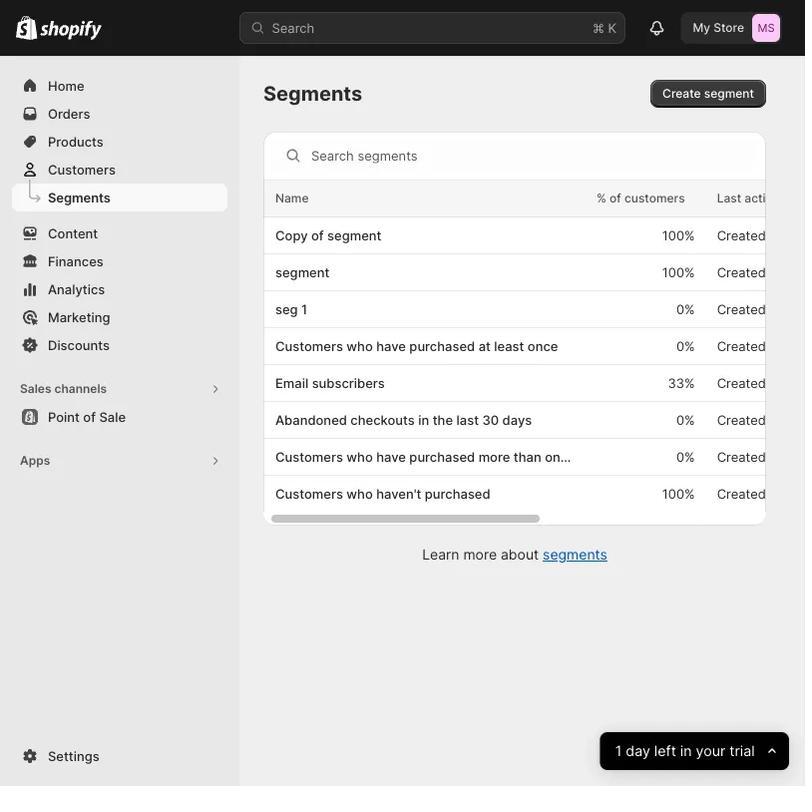 Task type: vqa. For each thing, say whether or not it's contained in the screenshot.
of
yes



Task type: describe. For each thing, give the bounding box(es) containing it.
1 0% from the top
[[677, 301, 695, 317]]

customers for customers who have purchased at least once
[[276, 338, 343, 354]]

once for customers who have purchased more than once
[[545, 449, 576, 465]]

left
[[655, 743, 677, 760]]

abandoned checkouts in the last 30 days link
[[276, 410, 575, 430]]

created for customers who have purchased more than once
[[717, 449, 767, 465]]

point of sale link
[[12, 403, 228, 431]]

of for sale
[[83, 409, 96, 425]]

created for customers who have purchased at least once
[[717, 338, 767, 354]]

least
[[494, 338, 525, 354]]

0 vertical spatial in
[[418, 412, 429, 428]]

% of customers
[[597, 191, 685, 206]]

email
[[276, 375, 309, 391]]

on for seg 1
[[770, 301, 786, 317]]

copy
[[276, 228, 308, 243]]

created on oc for email subscribers
[[717, 375, 806, 391]]

k
[[608, 20, 617, 35]]

my store image
[[753, 14, 781, 42]]

have for at
[[377, 338, 406, 354]]

create segment link
[[651, 80, 767, 108]]

30
[[483, 412, 499, 428]]

analytics link
[[12, 276, 228, 303]]

content
[[48, 226, 98, 241]]

on for email subscribers
[[770, 375, 786, 391]]

oc for customers who haven't purchased
[[789, 486, 806, 502]]

discounts link
[[12, 331, 228, 359]]

10:1 for segment
[[786, 265, 806, 280]]

1 day left in your trial button
[[601, 733, 790, 771]]

email subscribers link
[[276, 373, 575, 393]]

2 100% from the top
[[663, 265, 695, 280]]

seg 1 link
[[276, 299, 575, 319]]

segments link
[[12, 184, 228, 212]]

oc for email subscribers
[[789, 375, 806, 391]]

Search segments text field
[[311, 140, 759, 172]]

finances
[[48, 254, 104, 269]]

apps
[[20, 454, 50, 468]]

1 day left in your trial
[[616, 743, 756, 760]]

analytics
[[48, 282, 105, 297]]

created on oc for abandoned checkouts in the last 30 days
[[717, 412, 806, 428]]

0% for least
[[677, 338, 695, 354]]

the
[[433, 412, 453, 428]]

sales channels button
[[12, 375, 228, 403]]

created for abandoned checkouts in the last 30 days
[[717, 412, 767, 428]]

at for segment
[[770, 265, 782, 280]]

marketing link
[[12, 303, 228, 331]]

abandoned
[[276, 412, 347, 428]]

once for customers who have purchased at least once
[[528, 338, 559, 354]]

at for copy of segment
[[770, 228, 782, 243]]

purchased for at
[[410, 338, 475, 354]]

created at 10:1 for segment
[[717, 265, 806, 280]]

copy of segment link
[[276, 226, 575, 246]]

customers who have purchased more than once link
[[276, 447, 576, 467]]

create
[[663, 86, 701, 101]]

segments link
[[543, 547, 608, 564]]

point
[[48, 409, 80, 425]]

search
[[272, 20, 315, 35]]

content link
[[12, 220, 228, 248]]

email subscribers
[[276, 375, 385, 391]]

1 inside dropdown button
[[616, 743, 622, 760]]

customers who have purchased more than once
[[276, 449, 576, 465]]

subscribers
[[312, 375, 385, 391]]

customers for customers who have purchased more than once
[[276, 449, 343, 465]]

haven't
[[377, 486, 422, 502]]

activity
[[745, 191, 787, 206]]

customers
[[625, 191, 685, 206]]

last activity button
[[717, 189, 806, 209]]

created on oc for customers who have purchased more than once
[[717, 449, 806, 465]]

segment inside copy of segment link
[[327, 228, 382, 243]]

day
[[626, 743, 651, 760]]

1 vertical spatial more
[[464, 547, 497, 564]]

oc for seg 1
[[789, 301, 806, 317]]

⌘ k
[[593, 20, 617, 35]]

segment link
[[276, 263, 575, 283]]

settings link
[[12, 743, 228, 771]]

segment inside segment link
[[276, 265, 330, 280]]

of for customers
[[610, 191, 622, 206]]

customers who haven't purchased
[[276, 486, 491, 502]]

more inside "link"
[[479, 449, 510, 465]]

sale
[[99, 409, 126, 425]]

on for abandoned checkouts in the last 30 days
[[770, 412, 786, 428]]

created for copy of segment
[[717, 228, 767, 243]]

sales channels
[[20, 382, 107, 396]]

on for customers who have purchased at least once
[[770, 338, 786, 354]]

learn
[[422, 547, 460, 564]]

created on oc for customers who haven't purchased
[[717, 486, 806, 502]]



Task type: locate. For each thing, give the bounding box(es) containing it.
5 created from the top
[[717, 375, 767, 391]]

0 vertical spatial 100%
[[663, 228, 695, 243]]

segments down search
[[264, 81, 363, 106]]

0 horizontal spatial in
[[418, 412, 429, 428]]

3 created from the top
[[717, 301, 767, 317]]

name
[[276, 191, 309, 206]]

2 on from the top
[[770, 338, 786, 354]]

1 on from the top
[[770, 301, 786, 317]]

customers who have purchased at least once link
[[276, 336, 575, 356]]

2 created at 10:1 from the top
[[717, 265, 806, 280]]

3 on from the top
[[770, 375, 786, 391]]

5 on from the top
[[770, 449, 786, 465]]

0 vertical spatial segment
[[705, 86, 755, 101]]

in left the
[[418, 412, 429, 428]]

2 vertical spatial segment
[[276, 265, 330, 280]]

purchased down customers who have purchased more than once "link"
[[425, 486, 491, 502]]

4 0% from the top
[[677, 449, 695, 465]]

segment inside create segment link
[[705, 86, 755, 101]]

more right learn in the bottom right of the page
[[464, 547, 497, 564]]

seg 1
[[276, 301, 308, 317]]

1 10:1 from the top
[[786, 228, 806, 243]]

once inside "link"
[[545, 449, 576, 465]]

of for segment
[[311, 228, 324, 243]]

customers inside customers link
[[48, 162, 116, 177]]

0 vertical spatial segments
[[264, 81, 363, 106]]

more left than
[[479, 449, 510, 465]]

1 vertical spatial purchased
[[410, 449, 475, 465]]

1 vertical spatial who
[[347, 449, 373, 465]]

⌘
[[593, 20, 605, 35]]

purchased inside 'link'
[[425, 486, 491, 502]]

0% for 30
[[677, 412, 695, 428]]

8 created from the top
[[717, 486, 767, 502]]

of
[[610, 191, 622, 206], [311, 228, 324, 243], [83, 409, 96, 425]]

finances link
[[12, 248, 228, 276]]

of inside button
[[83, 409, 96, 425]]

segments up content
[[48, 190, 111, 205]]

1 vertical spatial have
[[377, 449, 406, 465]]

who down checkouts
[[347, 449, 373, 465]]

my
[[693, 20, 711, 35]]

more
[[479, 449, 510, 465], [464, 547, 497, 564]]

created at 10:1
[[717, 228, 806, 243], [717, 265, 806, 280]]

100% for haven't
[[663, 486, 695, 502]]

created for email subscribers
[[717, 375, 767, 391]]

your
[[697, 743, 726, 760]]

store
[[714, 20, 745, 35]]

10:1 for copy of segment
[[786, 228, 806, 243]]

who inside customers who haven't purchased 'link'
[[347, 486, 373, 502]]

customers who have purchased at least once
[[276, 338, 559, 354]]

of left sale
[[83, 409, 96, 425]]

purchased for more
[[410, 449, 475, 465]]

created
[[717, 228, 767, 243], [717, 265, 767, 280], [717, 301, 767, 317], [717, 338, 767, 354], [717, 375, 767, 391], [717, 412, 767, 428], [717, 449, 767, 465], [717, 486, 767, 502]]

who for customers who haven't purchased
[[347, 486, 373, 502]]

0 horizontal spatial of
[[83, 409, 96, 425]]

0% for than
[[677, 449, 695, 465]]

who for customers who have purchased more than once
[[347, 449, 373, 465]]

marketing
[[48, 309, 110, 325]]

once
[[528, 338, 559, 354], [545, 449, 576, 465]]

segment
[[705, 86, 755, 101], [327, 228, 382, 243], [276, 265, 330, 280]]

products
[[48, 134, 104, 149]]

in right the left
[[681, 743, 693, 760]]

purchased inside "link"
[[410, 449, 475, 465]]

2 10:1 from the top
[[786, 265, 806, 280]]

who inside customers who have purchased at least once link
[[347, 338, 373, 354]]

customers link
[[12, 156, 228, 184]]

segment right create
[[705, 86, 755, 101]]

created for customers who haven't purchased
[[717, 486, 767, 502]]

oc for customers who have purchased more than once
[[789, 449, 806, 465]]

3 who from the top
[[347, 486, 373, 502]]

1 right seg
[[302, 301, 308, 317]]

point of sale
[[48, 409, 126, 425]]

1 vertical spatial at
[[770, 265, 782, 280]]

created on oc
[[717, 301, 806, 317], [717, 338, 806, 354], [717, 375, 806, 391], [717, 412, 806, 428], [717, 449, 806, 465], [717, 486, 806, 502]]

purchased down the
[[410, 449, 475, 465]]

oc for abandoned checkouts in the last 30 days
[[789, 412, 806, 428]]

orders
[[48, 106, 90, 121]]

0 vertical spatial more
[[479, 449, 510, 465]]

4 created on oc from the top
[[717, 412, 806, 428]]

of right copy
[[311, 228, 324, 243]]

abandoned checkouts in the last 30 days
[[276, 412, 532, 428]]

2 have from the top
[[377, 449, 406, 465]]

of right %
[[610, 191, 622, 206]]

0 vertical spatial have
[[377, 338, 406, 354]]

seg
[[276, 301, 298, 317]]

have up haven't at bottom
[[377, 449, 406, 465]]

sales
[[20, 382, 51, 396]]

home
[[48, 78, 84, 93]]

on
[[770, 301, 786, 317], [770, 338, 786, 354], [770, 375, 786, 391], [770, 412, 786, 428], [770, 449, 786, 465], [770, 486, 786, 502]]

apps button
[[12, 447, 228, 475]]

0 vertical spatial 1
[[302, 301, 308, 317]]

customers for customers
[[48, 162, 116, 177]]

customers
[[48, 162, 116, 177], [276, 338, 343, 354], [276, 449, 343, 465], [276, 486, 343, 502]]

1 vertical spatial 1
[[616, 743, 622, 760]]

0 horizontal spatial segments
[[48, 190, 111, 205]]

days
[[503, 412, 532, 428]]

1 vertical spatial once
[[545, 449, 576, 465]]

who left haven't at bottom
[[347, 486, 373, 502]]

have inside customers who have purchased at least once link
[[377, 338, 406, 354]]

have down seg 1 link
[[377, 338, 406, 354]]

0 vertical spatial purchased
[[410, 338, 475, 354]]

0 vertical spatial once
[[528, 338, 559, 354]]

1 horizontal spatial segments
[[264, 81, 363, 106]]

0 vertical spatial created at 10:1
[[717, 228, 806, 243]]

0 horizontal spatial 1
[[302, 301, 308, 317]]

about
[[501, 547, 539, 564]]

6 created on oc from the top
[[717, 486, 806, 502]]

5 created on oc from the top
[[717, 449, 806, 465]]

6 oc from the top
[[789, 486, 806, 502]]

1 left day
[[616, 743, 622, 760]]

1 created from the top
[[717, 228, 767, 243]]

1 oc from the top
[[789, 301, 806, 317]]

1 created on oc from the top
[[717, 301, 806, 317]]

1 who from the top
[[347, 338, 373, 354]]

home link
[[12, 72, 228, 100]]

4 created from the top
[[717, 338, 767, 354]]

created at 10:1 for copy of segment
[[717, 228, 806, 243]]

10:1
[[786, 228, 806, 243], [786, 265, 806, 280]]

create segment
[[663, 86, 755, 101]]

1 vertical spatial 100%
[[663, 265, 695, 280]]

customers inside customers who have purchased more than once "link"
[[276, 449, 343, 465]]

1 vertical spatial in
[[681, 743, 693, 760]]

oc for customers who have purchased at least once
[[789, 338, 806, 354]]

created on oc for seg 1
[[717, 301, 806, 317]]

on for customers who haven't purchased
[[770, 486, 786, 502]]

0 vertical spatial 10:1
[[786, 228, 806, 243]]

3 0% from the top
[[677, 412, 695, 428]]

1 horizontal spatial 1
[[616, 743, 622, 760]]

2 horizontal spatial of
[[610, 191, 622, 206]]

100%
[[663, 228, 695, 243], [663, 265, 695, 280], [663, 486, 695, 502]]

2 created on oc from the top
[[717, 338, 806, 354]]

2 created from the top
[[717, 265, 767, 280]]

2 vertical spatial of
[[83, 409, 96, 425]]

settings
[[48, 749, 99, 764]]

%
[[597, 191, 607, 206]]

1 horizontal spatial of
[[311, 228, 324, 243]]

1 have from the top
[[377, 338, 406, 354]]

learn more about segments
[[422, 547, 608, 564]]

have
[[377, 338, 406, 354], [377, 449, 406, 465]]

point of sale button
[[0, 403, 240, 431]]

last
[[457, 412, 479, 428]]

last activity
[[717, 191, 787, 206]]

1
[[302, 301, 308, 317], [616, 743, 622, 760]]

4 oc from the top
[[789, 412, 806, 428]]

at
[[770, 228, 782, 243], [770, 265, 782, 280], [479, 338, 491, 354]]

who up subscribers
[[347, 338, 373, 354]]

2 vertical spatial 100%
[[663, 486, 695, 502]]

created for seg 1
[[717, 301, 767, 317]]

created for segment
[[717, 265, 767, 280]]

products link
[[12, 128, 228, 156]]

1 vertical spatial created at 10:1
[[717, 265, 806, 280]]

6 created from the top
[[717, 412, 767, 428]]

2 0% from the top
[[677, 338, 695, 354]]

5 oc from the top
[[789, 449, 806, 465]]

0 vertical spatial of
[[610, 191, 622, 206]]

2 vertical spatial at
[[479, 338, 491, 354]]

1 vertical spatial of
[[311, 228, 324, 243]]

orders link
[[12, 100, 228, 128]]

3 oc from the top
[[789, 375, 806, 391]]

than
[[514, 449, 542, 465]]

customers inside customers who haven't purchased 'link'
[[276, 486, 343, 502]]

2 vertical spatial purchased
[[425, 486, 491, 502]]

once right than
[[545, 449, 576, 465]]

segments
[[543, 547, 608, 564]]

0 vertical spatial who
[[347, 338, 373, 354]]

copy of segment
[[276, 228, 382, 243]]

33%
[[668, 375, 695, 391]]

0 vertical spatial at
[[770, 228, 782, 243]]

1 vertical spatial 10:1
[[786, 265, 806, 280]]

oc
[[789, 301, 806, 317], [789, 338, 806, 354], [789, 375, 806, 391], [789, 412, 806, 428], [789, 449, 806, 465], [789, 486, 806, 502]]

1 created at 10:1 from the top
[[717, 228, 806, 243]]

100% for segment
[[663, 228, 695, 243]]

3 created on oc from the top
[[717, 375, 806, 391]]

3 100% from the top
[[663, 486, 695, 502]]

have inside customers who have purchased more than once "link"
[[377, 449, 406, 465]]

segment right copy
[[327, 228, 382, 243]]

7 created from the top
[[717, 449, 767, 465]]

in inside dropdown button
[[681, 743, 693, 760]]

1 vertical spatial segment
[[327, 228, 382, 243]]

created on oc for customers who have purchased at least once
[[717, 338, 806, 354]]

1 100% from the top
[[663, 228, 695, 243]]

1 vertical spatial segments
[[48, 190, 111, 205]]

have for more
[[377, 449, 406, 465]]

2 vertical spatial who
[[347, 486, 373, 502]]

my store
[[693, 20, 745, 35]]

purchased down seg 1 link
[[410, 338, 475, 354]]

customers who haven't purchased link
[[276, 484, 575, 504]]

on for customers who have purchased more than once
[[770, 449, 786, 465]]

customers for customers who haven't purchased
[[276, 486, 343, 502]]

customers inside customers who have purchased at least once link
[[276, 338, 343, 354]]

discounts
[[48, 337, 110, 353]]

trial
[[730, 743, 756, 760]]

1 horizontal spatial in
[[681, 743, 693, 760]]

channels
[[54, 382, 107, 396]]

last
[[717, 191, 742, 206]]

6 on from the top
[[770, 486, 786, 502]]

4 on from the top
[[770, 412, 786, 428]]

at inside customers who have purchased at least once link
[[479, 338, 491, 354]]

once right least
[[528, 338, 559, 354]]

shopify image
[[16, 16, 37, 40]]

2 who from the top
[[347, 449, 373, 465]]

who inside customers who have purchased more than once "link"
[[347, 449, 373, 465]]

2 oc from the top
[[789, 338, 806, 354]]

who for customers who have purchased at least once
[[347, 338, 373, 354]]

segment down copy
[[276, 265, 330, 280]]

shopify image
[[40, 20, 102, 40]]

checkouts
[[351, 412, 415, 428]]

purchased
[[410, 338, 475, 354], [410, 449, 475, 465], [425, 486, 491, 502]]



